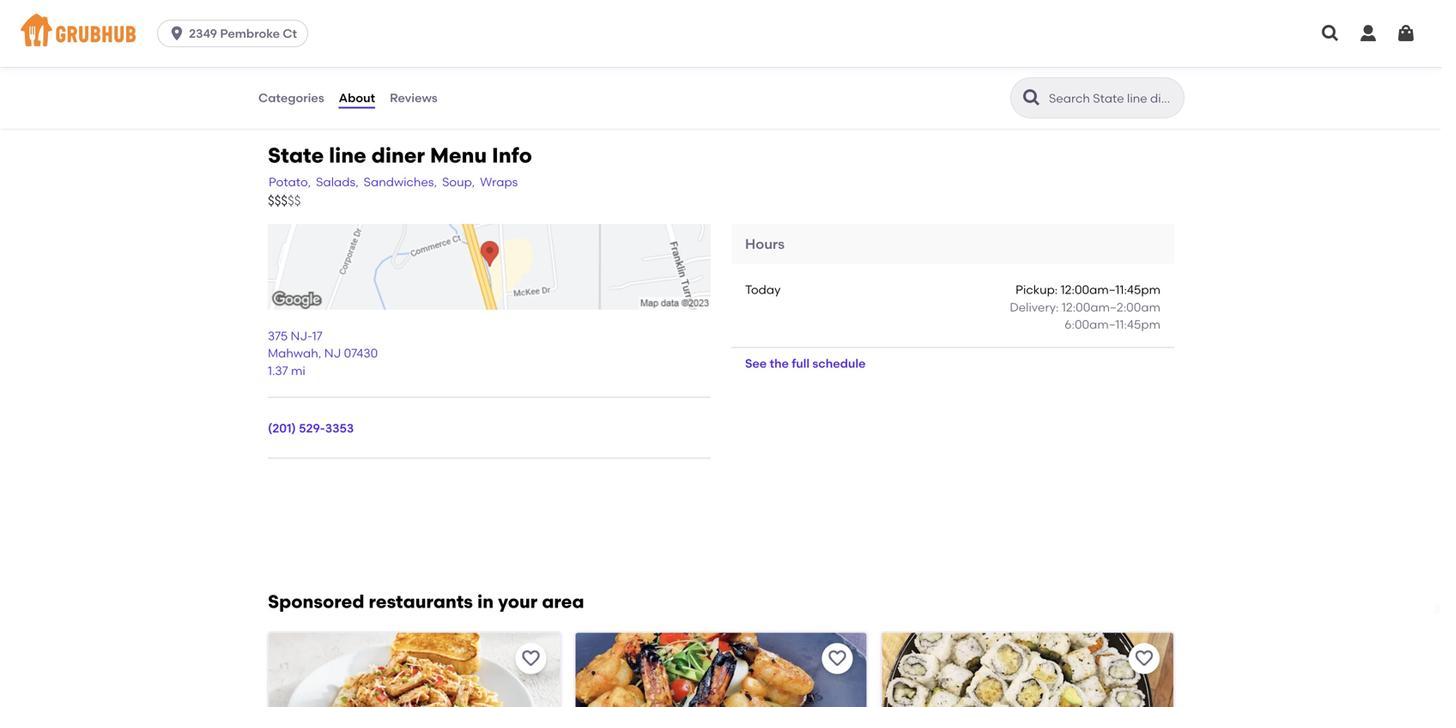 Task type: locate. For each thing, give the bounding box(es) containing it.
2349 pembroke ct button
[[157, 20, 315, 47]]

line
[[329, 143, 366, 168]]

2 sandwiches from the top
[[258, 60, 328, 75]]

sandwiches inside triple decker club sandwiches
[[258, 60, 328, 75]]

sandwiches down triple
[[258, 60, 328, 75]]

svg image
[[1320, 23, 1341, 44], [1396, 23, 1416, 44]]

sponsored restaurants in your area
[[268, 591, 584, 613]]

2 save this restaurant button from the left
[[822, 643, 853, 674]]

(201) 529-3353
[[268, 421, 354, 436]]

about
[[339, 90, 375, 105]]

nj-
[[291, 329, 312, 343]]

1 save this restaurant image from the left
[[827, 648, 848, 669]]

today
[[745, 283, 781, 297]]

2 horizontal spatial save this restaurant button
[[1129, 643, 1160, 674]]

07430
[[344, 346, 378, 361]]

menu
[[430, 143, 487, 168]]

svg image
[[1358, 23, 1379, 44], [168, 25, 186, 42]]

1 horizontal spatial save this restaurant button
[[822, 643, 853, 674]]

club
[[336, 42, 364, 57]]

375 nj-17 mahwah , nj 07430 1.37 mi
[[268, 329, 378, 378]]

1.37
[[268, 364, 288, 378]]

the
[[770, 356, 789, 371]]

area
[[542, 591, 584, 613]]

1 svg image from the left
[[1320, 23, 1341, 44]]

slice n spice logo image
[[882, 633, 1173, 707]]

1 save this restaurant button from the left
[[515, 643, 546, 674]]

1 horizontal spatial svg image
[[1396, 23, 1416, 44]]

6:00am–11:45pm
[[1065, 317, 1161, 332]]

chicken
[[258, 0, 305, 3]]

chili's logo image
[[269, 633, 560, 707]]

potato,
[[269, 175, 311, 189]]

$$$
[[268, 193, 288, 208]]

save this restaurant image
[[827, 648, 848, 669], [1134, 648, 1155, 669]]

0 horizontal spatial save this restaurant button
[[515, 643, 546, 674]]

mi
[[291, 364, 305, 378]]

pembroke
[[220, 26, 280, 41]]

1 horizontal spatial save this restaurant image
[[1134, 648, 1155, 669]]

375
[[268, 329, 288, 343]]

pickup:
[[1016, 283, 1058, 297]]

restaurants
[[369, 591, 473, 613]]

,
[[318, 346, 321, 361]]

529-
[[299, 421, 325, 436]]

sandwiches, button
[[363, 173, 438, 192]]

0 vertical spatial sandwiches
[[258, 7, 328, 21]]

save this restaurant image for the best diner family restaurant logo
[[827, 648, 848, 669]]

1 vertical spatial sandwiches
[[258, 60, 328, 75]]

17
[[312, 329, 322, 343]]

sandwiches down chicken
[[258, 7, 328, 21]]

search icon image
[[1022, 88, 1042, 108]]

save this restaurant button
[[515, 643, 546, 674], [822, 643, 853, 674], [1129, 643, 1160, 674]]

svg image inside 2349 pembroke ct button
[[168, 25, 186, 42]]

mahwah
[[268, 346, 318, 361]]

categories button
[[258, 67, 325, 129]]

3 save this restaurant button from the left
[[1129, 643, 1160, 674]]

2 save this restaurant image from the left
[[1134, 648, 1155, 669]]

0 horizontal spatial svg image
[[168, 25, 186, 42]]

hours
[[745, 236, 785, 252]]

save this restaurant button for slice n spice logo
[[1129, 643, 1160, 674]]

sandwiches
[[258, 7, 328, 21], [258, 60, 328, 75]]

Search State line diner search field
[[1047, 90, 1179, 106]]

0 horizontal spatial save this restaurant image
[[827, 648, 848, 669]]

your
[[498, 591, 538, 613]]

0 horizontal spatial svg image
[[1320, 23, 1341, 44]]

sandwiches,
[[364, 175, 437, 189]]

ct
[[283, 26, 297, 41]]

wraps
[[480, 175, 518, 189]]



Task type: describe. For each thing, give the bounding box(es) containing it.
soup,
[[442, 175, 475, 189]]

1 horizontal spatial svg image
[[1358, 23, 1379, 44]]

nj
[[324, 346, 341, 361]]

triple
[[258, 42, 289, 57]]

pickup: 12:00am–11:45pm delivery: 12:00am–2:00am 6:00am–11:45pm
[[1010, 283, 1161, 332]]

(201) 529-3353 button
[[268, 420, 354, 437]]

save this restaurant image for slice n spice logo
[[1134, 648, 1155, 669]]

state
[[268, 143, 324, 168]]

diner
[[371, 143, 425, 168]]

decker
[[292, 42, 333, 57]]

potato, salads, sandwiches, soup, wraps
[[269, 175, 518, 189]]

delivery:
[[1010, 300, 1059, 315]]

2349 pembroke ct
[[189, 26, 297, 41]]

info
[[492, 143, 532, 168]]

wraps button
[[479, 173, 519, 192]]

save this restaurant button for the best diner family restaurant logo
[[822, 643, 853, 674]]

sponsored
[[268, 591, 364, 613]]

salads,
[[316, 175, 359, 189]]

1 sandwiches from the top
[[258, 7, 328, 21]]

triple decker club sandwiches
[[258, 42, 364, 75]]

12:00am–2:00am
[[1062, 300, 1161, 315]]

(201)
[[268, 421, 296, 436]]

schedule
[[813, 356, 866, 371]]

soup, button
[[441, 173, 476, 192]]

full
[[792, 356, 810, 371]]

see the full schedule
[[745, 356, 866, 371]]

2 svg image from the left
[[1396, 23, 1416, 44]]

3353
[[325, 421, 354, 436]]

categories
[[258, 90, 324, 105]]

reviews
[[390, 90, 438, 105]]

about button
[[338, 67, 376, 129]]

see
[[745, 356, 767, 371]]

see the full schedule button
[[731, 348, 879, 379]]

in
[[477, 591, 494, 613]]

state line diner menu info
[[268, 143, 532, 168]]

the best diner family restaurant logo image
[[575, 633, 867, 707]]

$$$$$
[[268, 193, 301, 208]]

potato, button
[[268, 173, 312, 192]]

12:00am–11:45pm
[[1061, 283, 1161, 297]]

2349
[[189, 26, 217, 41]]

save this restaurant button for chili's logo
[[515, 643, 546, 674]]

main navigation navigation
[[0, 0, 1442, 67]]

chicken sandwiches
[[258, 0, 328, 21]]

save this restaurant image
[[520, 648, 541, 669]]

salads, button
[[315, 173, 359, 192]]

reviews button
[[389, 67, 438, 129]]



Task type: vqa. For each thing, say whether or not it's contained in the screenshot.
375 Nj-17 Mahwah , Nj 07430 1.37 Mi
yes



